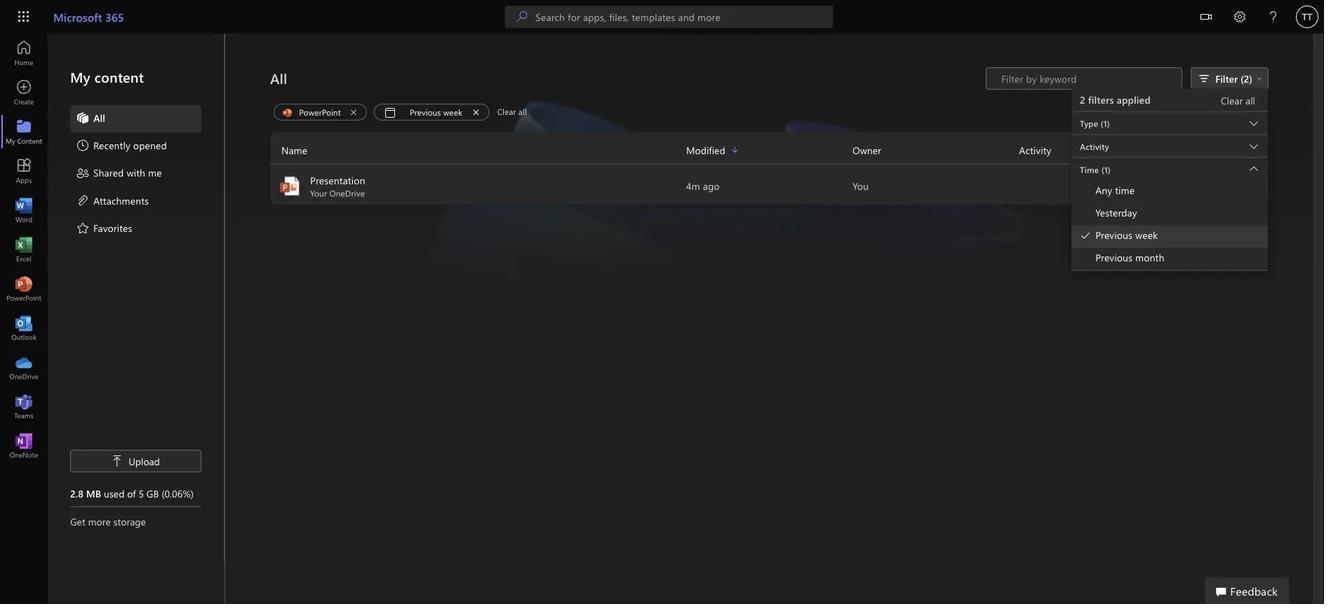 Task type: vqa. For each thing, say whether or not it's contained in the screenshot.
APPLICATION
no



Task type: describe. For each thing, give the bounding box(es) containing it.
(0.06%)
[[162, 487, 194, 500]]


[[1257, 76, 1262, 81]]

any
[[1095, 184, 1112, 197]]

 upload
[[112, 455, 160, 468]]

more
[[88, 515, 111, 528]]

create image
[[17, 86, 31, 100]]

5
[[139, 487, 144, 500]]

onedrive
[[329, 188, 365, 199]]

 previous week
[[1080, 229, 1158, 242]]

my
[[70, 68, 90, 86]]

my content image
[[17, 125, 31, 139]]

used
[[104, 487, 125, 500]]

me
[[148, 166, 162, 179]]

 button
[[1189, 0, 1223, 36]]

month
[[1135, 251, 1165, 264]]

microsoft 365
[[53, 9, 124, 24]]

time
[[1115, 184, 1135, 197]]

time (1)
[[1080, 164, 1111, 175]]

type
[[1080, 118, 1098, 129]]

previous week button
[[374, 104, 490, 121]]

all for the right clear all button
[[1246, 94, 1255, 107]]

owner button
[[853, 142, 1019, 158]]

tt
[[1302, 11, 1313, 22]]

microsoft
[[53, 9, 102, 24]]

gb
[[147, 487, 159, 500]]

all for leftmost clear all button
[[518, 106, 527, 117]]

time
[[1080, 164, 1099, 175]]

your
[[310, 188, 327, 199]]

apps image
[[17, 164, 31, 178]]

(2)
[[1241, 72, 1253, 85]]

none search field inside microsoft 365 banner
[[505, 6, 833, 28]]

previous week
[[410, 106, 462, 118]]

1 horizontal spatial all
[[270, 69, 287, 88]]

my content left pane navigation navigation
[[48, 34, 225, 563]]

my content
[[70, 68, 144, 86]]

home image
[[17, 46, 31, 60]]

storage
[[113, 515, 146, 528]]

previous inside previous week checkbox item
[[1095, 229, 1133, 242]]

upload
[[129, 455, 160, 468]]

any time
[[1095, 184, 1135, 197]]


[[1201, 11, 1212, 22]]

row containing name
[[270, 142, 1269, 165]]

clear for the right clear all button
[[1221, 94, 1243, 107]]

presentation
[[310, 174, 365, 187]]

modified
[[686, 144, 725, 156]]

shared
[[93, 166, 124, 179]]

owner
[[853, 144, 881, 156]]

filter (2) 
[[1215, 72, 1262, 85]]

(1) for type (1)
[[1101, 118, 1110, 129]]

of
[[127, 487, 136, 500]]

word image
[[17, 204, 31, 218]]

previous for previous month
[[1095, 251, 1133, 264]]

1 horizontal spatial activity
[[1080, 141, 1109, 152]]

shared with me
[[93, 166, 162, 179]]

recently opened element
[[76, 138, 167, 155]]

0 horizontal spatial clear all
[[497, 106, 527, 117]]

week inside checkbox item
[[1135, 229, 1158, 242]]

recently
[[93, 139, 130, 152]]

(1) for time (1)
[[1101, 164, 1111, 175]]


[[1080, 230, 1091, 241]]

clear for leftmost clear all button
[[497, 106, 516, 117]]



Task type: locate. For each thing, give the bounding box(es) containing it.
(1)
[[1101, 118, 1110, 129], [1101, 164, 1111, 175]]

(1) right type
[[1101, 118, 1110, 129]]

powerpoint image left the your
[[279, 175, 301, 198]]

menu inside my content left pane navigation navigation
[[70, 105, 201, 243]]

all inside menu
[[93, 111, 105, 124]]

0 vertical spatial powerpoint image
[[279, 175, 301, 198]]

name button
[[270, 142, 686, 158]]

1 vertical spatial (1)
[[1101, 164, 1111, 175]]

1 horizontal spatial clear
[[1221, 94, 1243, 107]]

powerpoint image up outlook image
[[17, 282, 31, 296]]

mb
[[86, 487, 101, 500]]

365
[[105, 9, 124, 24]]

1 vertical spatial previous
[[1095, 229, 1133, 242]]

1 vertical spatial all
[[93, 111, 105, 124]]

navigation
[[0, 34, 48, 466]]

2 vertical spatial previous
[[1095, 251, 1133, 264]]

favorites element
[[76, 221, 132, 238]]

activity inside column header
[[1019, 144, 1052, 156]]

previous down  previous week
[[1095, 251, 1133, 264]]

displaying 1 out of 4 files. status
[[986, 67, 1183, 90]]

1 vertical spatial powerpoint image
[[17, 282, 31, 296]]

teams image
[[17, 400, 31, 414]]

0 vertical spatial (1)
[[1101, 118, 1110, 129]]

0 vertical spatial previous
[[410, 106, 441, 118]]

opened
[[133, 139, 167, 152]]

1 vertical spatial week
[[1135, 229, 1158, 242]]

with
[[127, 166, 145, 179]]

1 horizontal spatial clear all
[[1221, 94, 1255, 107]]

0 horizontal spatial all
[[518, 106, 527, 117]]

previous up the 'name' button
[[410, 106, 441, 118]]

powerpoint image
[[279, 175, 301, 198], [17, 282, 31, 296]]

filters
[[1088, 93, 1114, 106]]

shared with me element
[[76, 166, 162, 183]]

onenote image
[[17, 439, 31, 453]]

clear all button down filter (2) 
[[1217, 93, 1260, 108]]

you
[[853, 180, 869, 193]]

all up powerpoint "button"
[[270, 69, 287, 88]]

name presentation cell
[[270, 174, 686, 199]]

0 horizontal spatial powerpoint image
[[17, 282, 31, 296]]

4m
[[686, 180, 700, 193]]

onedrive image
[[17, 361, 31, 375]]

ago
[[703, 180, 720, 193]]

2 filters applied
[[1080, 93, 1151, 106]]

previous week checkbox item
[[1072, 226, 1268, 248]]

2.8
[[70, 487, 83, 500]]

0 horizontal spatial clear
[[497, 106, 516, 117]]

previous for previous week
[[410, 106, 441, 118]]

week up the 'name' button
[[443, 106, 462, 118]]

all
[[1246, 94, 1255, 107], [518, 106, 527, 117]]

attachments
[[93, 194, 149, 207]]

week inside button
[[443, 106, 462, 118]]

powerpoint button
[[274, 104, 367, 121]]

modified button
[[686, 142, 853, 158]]

1 horizontal spatial clear all button
[[1217, 93, 1260, 108]]

yesterday
[[1095, 206, 1137, 219]]

get
[[70, 515, 85, 528]]

clear up the 'name' button
[[497, 106, 516, 117]]

content
[[94, 68, 144, 86]]

1 horizontal spatial powerpoint image
[[279, 175, 301, 198]]

None search field
[[505, 6, 833, 28]]

1 horizontal spatial all
[[1246, 94, 1255, 107]]

1 horizontal spatial week
[[1135, 229, 1158, 242]]

Search box. Suggestions appear as you type. search field
[[536, 6, 833, 28]]

clear all button up the 'name' button
[[493, 104, 531, 121]]

row
[[270, 142, 1269, 165]]

previous
[[410, 106, 441, 118], [1095, 229, 1133, 242], [1095, 251, 1133, 264]]

(1) right time at right
[[1101, 164, 1111, 175]]

powerpoint
[[299, 106, 341, 118]]

powerpoint image inside 'name presentation' "cell"
[[279, 175, 301, 198]]

2
[[1080, 93, 1086, 106]]

feedback button
[[1205, 578, 1289, 605]]

tt button
[[1290, 0, 1324, 34]]

clear down filter
[[1221, 94, 1243, 107]]

menu containing all
[[70, 105, 201, 243]]

clear all up the 'name' button
[[497, 106, 527, 117]]

excel image
[[17, 243, 31, 257]]

outlook image
[[17, 321, 31, 335]]

previous month
[[1095, 251, 1165, 264]]

filter
[[1215, 72, 1238, 85]]

week up month
[[1135, 229, 1158, 242]]

0 vertical spatial week
[[443, 106, 462, 118]]

4m ago
[[686, 180, 720, 193]]

previous inside previous week button
[[410, 106, 441, 118]]

presentation your onedrive
[[310, 174, 365, 199]]

favorites
[[93, 221, 132, 234]]

0 horizontal spatial all
[[93, 111, 105, 124]]

clear all button
[[1217, 93, 1260, 108], [493, 104, 531, 121]]

clear all
[[1221, 94, 1255, 107], [497, 106, 527, 117]]

applied
[[1117, 93, 1151, 106]]

name
[[281, 144, 307, 156]]

all
[[270, 69, 287, 88], [93, 111, 105, 124]]

all element
[[76, 111, 105, 128]]


[[112, 456, 123, 467]]

week
[[443, 106, 462, 118], [1135, 229, 1158, 242]]

attachments element
[[76, 194, 149, 210]]

all down (2)
[[1246, 94, 1255, 107]]

activity, column 4 of 4 column header
[[1019, 142, 1269, 158]]

microsoft 365 banner
[[0, 0, 1324, 36]]

recently opened
[[93, 139, 167, 152]]

Filter by keyword text field
[[1000, 72, 1175, 86]]

0 horizontal spatial clear all button
[[493, 104, 531, 121]]

0 horizontal spatial activity
[[1019, 144, 1052, 156]]

activity
[[1080, 141, 1109, 152], [1019, 144, 1052, 156]]

all up the 'name' button
[[518, 106, 527, 117]]

0 horizontal spatial week
[[443, 106, 462, 118]]

2.8 mb used of 5 gb (0.06%)
[[70, 487, 194, 500]]

feedback
[[1230, 584, 1278, 599]]

type (1)
[[1080, 118, 1110, 129]]

previous down "yesterday"
[[1095, 229, 1133, 242]]

menu
[[70, 105, 201, 243], [1072, 158, 1268, 271], [1072, 181, 1268, 271]]

get more storage
[[70, 515, 146, 528]]

0 vertical spatial all
[[270, 69, 287, 88]]

clear all down filter (2) 
[[1221, 94, 1255, 107]]

all up recently
[[93, 111, 105, 124]]

clear
[[1221, 94, 1243, 107], [497, 106, 516, 117]]

get more storage button
[[70, 515, 201, 529]]



